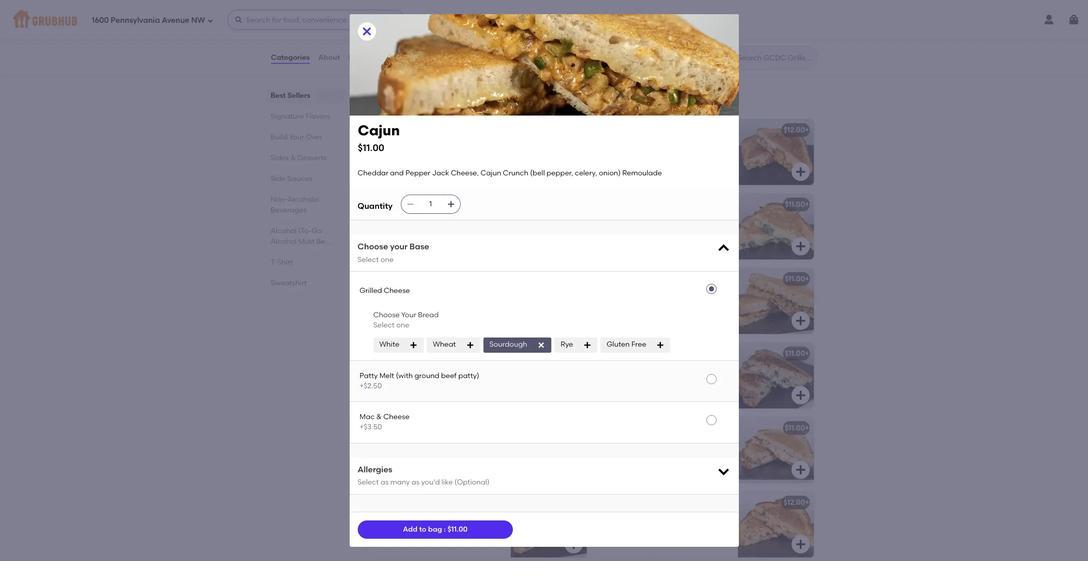 Task type: vqa. For each thing, say whether or not it's contained in the screenshot.
Jucivana at the top right of page
no



Task type: describe. For each thing, give the bounding box(es) containing it.
$11.00 + for mozzarella cheese, roasted mushrooms, spinach, truffle herb aioli
[[785, 349, 809, 358]]

cheese inside signature flavors gcdc's famous signature flavors: available as a grilled cheese, patty melt, or mac & cheese bowl.
[[619, 98, 641, 106]]

grilled inside button
[[360, 286, 382, 295]]

hot inside the cheddar and blue cheese, buffalo crunch (diced carrot, celery, onion), ranch and hot sauce
[[413, 235, 425, 244]]

cheesesteak image
[[511, 491, 587, 557]]

1 vertical spatial onion)
[[601, 309, 623, 318]]

reuben
[[374, 424, 400, 432]]

1 vertical spatial pepper,
[[667, 299, 693, 308]]

green goddess image
[[738, 193, 814, 259]]

spinach, inside mozzarella cheese, spinach, basil, pesto
[[669, 214, 699, 223]]

blue inside the cheddar and blue cheese, buffalo crunch (diced carrot, celery, onion), ranch and hot sauce
[[422, 214, 437, 223]]

pepper inside pepper jack cheese, bacon, diced jalapeno, ranch, and hot sauce
[[601, 512, 626, 521]]

pepper jack cheese, chorizo crumble, pico de gallo, avocado crema
[[601, 140, 715, 169]]

tomato
[[375, 28, 402, 36]]

one for your
[[381, 255, 394, 264]]

best sellers
[[270, 91, 310, 100]]

build your own
[[270, 133, 322, 141]]

young
[[374, 126, 395, 134]]

carrot,
[[425, 225, 448, 233]]

0 vertical spatial crunch
[[503, 169, 528, 177]]

spinach, inside mozzarella cheese, roasted mushrooms, spinach, truffle herb aioli
[[644, 374, 674, 382]]

cheddar cheese, diced jalapeno, pulled pork, mac and chees, bbq sauce
[[374, 289, 493, 318]]

choose for choose your base
[[358, 242, 388, 251]]

swiss
[[374, 438, 392, 447]]

allergies
[[358, 465, 392, 474]]

signature flavors gcdc's famous signature flavors: available as a grilled cheese, patty melt, or mac & cheese bowl.
[[366, 84, 658, 106]]

categories
[[271, 53, 310, 62]]

as inside signature flavors gcdc's famous signature flavors: available as a grilled cheese, patty melt, or mac & cheese bowl.
[[498, 98, 505, 106]]

and inside "cheddar cheese, diced jalapeno, pulled pork, mac and chees, bbq sauce"
[[432, 299, 446, 308]]

bread
[[418, 311, 439, 319]]

avocado
[[684, 150, 715, 159]]

$9.50
[[602, 40, 621, 48]]

ground
[[415, 371, 439, 380]]

onions,
[[374, 523, 400, 531]]

mac inside mac & cheese +$3.50
[[360, 413, 375, 421]]

own for build your own
[[306, 133, 322, 141]]

cheddar for cajun image at the right of the page
[[601, 289, 632, 298]]

truffle inside mozzarella cheese, roasted mushrooms, spinach, truffle herb aioli
[[676, 374, 697, 382]]

0 vertical spatial american
[[397, 126, 431, 134]]

$11.00 for green goddess image
[[785, 200, 805, 209]]

and inside mozzarella and parmesan cheese, pizza sauce, basil, dried oregano
[[639, 438, 653, 447]]

+ for southwest image at the right top of the page
[[805, 126, 809, 134]]

pizza melt image
[[738, 417, 814, 483]]

(diced
[[401, 225, 423, 233]]

+ for pizza melt image
[[805, 424, 809, 432]]

oregano
[[685, 448, 716, 457]]

+ for cajun image at the right of the page
[[805, 275, 809, 283]]

gluten free
[[607, 340, 646, 349]]

beef
[[441, 371, 457, 380]]

free
[[631, 340, 646, 349]]

reuben image
[[511, 417, 587, 483]]

side sauces
[[270, 174, 312, 183]]

american for american cheese, diced tomato, bacon
[[374, 140, 408, 149]]

chorizo
[[676, 140, 702, 149]]

gluten
[[607, 340, 630, 349]]

buffalo blue
[[374, 200, 416, 209]]

cajun inside cheddar and pepper jack cheese, cajun crunch (bell pepper, celery, onion) remoulade
[[601, 299, 622, 308]]

about button
[[318, 40, 340, 76]]

signature flavors
[[270, 112, 330, 121]]

mozzarella cheese, spinach, basil, pesto
[[601, 214, 718, 233]]

mushrooms,
[[601, 374, 642, 382]]

diced inside the american cheese, diced tomato, bacon
[[439, 140, 459, 149]]

cheese, inside mozzarella cheese, roasted mushrooms, spinach, truffle herb aioli
[[639, 363, 667, 372]]

sweatshirt tab
[[270, 278, 341, 288]]

sauce inside "cheddar cheese, diced jalapeno, pulled pork, mac and chees, bbq sauce"
[[374, 309, 395, 318]]

basil, inside mozzarella cheese, spinach, basil, pesto
[[700, 214, 718, 223]]

mac inside signature flavors gcdc's famous signature flavors: available as a grilled cheese, patty melt, or mac & cheese bowl.
[[598, 98, 611, 106]]

t-shirt tab
[[270, 257, 341, 268]]

mustard
[[374, 448, 402, 457]]

crema
[[601, 160, 625, 169]]

desserts
[[297, 154, 326, 162]]

grilled inside build your own grilled cheese $9.50 +
[[656, 28, 679, 36]]

side
[[270, 174, 285, 183]]

alcoholic
[[287, 195, 319, 204]]

0 horizontal spatial truffle
[[601, 349, 623, 358]]

t-
[[270, 258, 277, 267]]

mozzarella for pesto
[[601, 214, 637, 223]]

red
[[426, 374, 439, 382]]

beverages
[[270, 206, 307, 214]]

cheese inside build your own grilled cheese $9.50 +
[[681, 28, 707, 36]]

sides & desserts
[[270, 154, 326, 162]]

patty inside patty melt (with ground beef patty) +$2.50
[[360, 371, 378, 380]]

cheddar for buffalo blue image
[[374, 214, 405, 223]]

grilled inside signature flavors gcdc's famous signature flavors: available as a grilled cheese, patty melt, or mac & cheese bowl.
[[512, 98, 531, 106]]

or
[[591, 98, 597, 106]]

patty inside signature flavors gcdc's famous signature flavors: available as a grilled cheese, patty melt, or mac & cheese bowl.
[[558, 98, 574, 106]]

$12.00 for american cheese, diced tomato, bacon
[[784, 126, 805, 134]]

build your own grilled cheese $9.50 +
[[602, 28, 707, 48]]

0 vertical spatial cheddar and pepper jack cheese, cajun crunch (bell pepper, celery, onion) remoulade
[[358, 169, 662, 177]]

+ inside build your own grilled cheese $9.50 +
[[621, 40, 625, 48]]

pepper inside pepper jack cheese, chorizo crumble, pico de gallo, avocado crema
[[601, 140, 626, 149]]

southwest image
[[738, 119, 814, 185]]

+ for "mediterranean" image
[[578, 349, 582, 358]]

mozzarella for pizza
[[601, 438, 637, 447]]

sides & desserts tab
[[270, 153, 341, 163]]

0 vertical spatial remoulade
[[622, 169, 662, 177]]

diced inside "cheddar cheese, diced jalapeno, pulled pork, mac and chees, bbq sauce"
[[436, 289, 456, 298]]

non-alcoholic beverages tab
[[270, 194, 341, 215]]

0 vertical spatial pepper,
[[547, 169, 573, 177]]

0 vertical spatial (bell
[[530, 169, 545, 177]]

1600
[[92, 16, 109, 25]]

svg image inside main navigation navigation
[[234, 16, 243, 24]]

pizza
[[601, 448, 618, 457]]

mozzarella cheese, roasted mushrooms, spinach, truffle herb aioli
[[601, 363, 716, 393]]

about
[[318, 53, 340, 62]]

chees,
[[447, 299, 471, 308]]

(with
[[396, 371, 413, 380]]

bacon jalapeno popper image
[[738, 491, 814, 557]]

your for build your own grilled cheese $9.50 +
[[621, 28, 637, 36]]

bell
[[436, 523, 448, 531]]

patty melt (with ground beef patty) +$2.50
[[360, 371, 479, 390]]

mac & cheese +$3.50
[[360, 413, 410, 432]]

sauekraut,
[[458, 438, 495, 447]]

1 horizontal spatial as
[[412, 478, 420, 487]]

famous
[[391, 98, 414, 106]]

jalapeno, inside "cheddar cheese, diced jalapeno, pulled pork, mac and chees, bbq sauce"
[[458, 289, 493, 298]]

+ for green goddess image
[[805, 200, 809, 209]]

1 vertical spatial cajun
[[481, 169, 501, 177]]

flavors for signature flavors
[[305, 112, 330, 121]]

white
[[379, 340, 399, 349]]

& for sides & desserts
[[290, 154, 296, 162]]

categories button
[[270, 40, 310, 76]]

own for build your own grilled cheese $9.50 +
[[639, 28, 655, 36]]

onion),
[[473, 225, 497, 233]]

cheese, inside signature flavors gcdc's famous signature flavors: available as a grilled cheese, patty melt, or mac & cheese bowl.
[[533, 98, 557, 106]]

rye
[[561, 340, 573, 349]]

sellers
[[287, 91, 310, 100]]

onion
[[441, 374, 462, 382]]

tomato, inside the american cheese, diced tomato, bacon
[[461, 140, 489, 149]]

cheese, inside pepper jack cheese, chorizo crumble, pico de gallo, avocado crema
[[646, 140, 674, 149]]

cheese, inside mozzarella and parmesan cheese, pizza sauce, basil, dried oregano
[[691, 438, 719, 447]]

cheese, inside "cheddar cheese, diced jalapeno, pulled pork, mac and chees, bbq sauce"
[[406, 289, 434, 298]]

+$3.50
[[360, 423, 382, 432]]

bacon,
[[676, 512, 700, 521]]

flavors:
[[446, 98, 468, 106]]

american for american cheese, caramelized onions, short rib, bell peppers, gcdc sauce
[[374, 512, 408, 521]]

tomato, inside mozzarella, feta cheese, spinach, tomato, diced red onion
[[374, 374, 402, 382]]

dried
[[665, 448, 683, 457]]

1 horizontal spatial celery,
[[575, 169, 597, 177]]

pepper jack cheese, bacon, diced jalapeno, ranch, and hot sauce
[[601, 512, 722, 531]]

sauce inside pepper jack cheese, bacon, diced jalapeno, ranch, and hot sauce
[[693, 523, 714, 531]]

bacon
[[374, 150, 396, 159]]

reviews
[[348, 53, 377, 62]]

& inside signature flavors gcdc's famous signature flavors: available as a grilled cheese, patty melt, or mac & cheese bowl.
[[613, 98, 617, 106]]

non-alcoholic beverages
[[270, 195, 319, 214]]

select inside allergies select as many as you'd like (optional)
[[358, 478, 379, 487]]

side sauces tab
[[270, 173, 341, 184]]

main navigation navigation
[[0, 0, 1088, 40]]

sourdough
[[489, 340, 527, 349]]

avenue
[[162, 16, 189, 25]]

cheese, inside american cheese, caramelized onions, short rib, bell peppers, gcdc sauce
[[409, 512, 437, 521]]

crumble,
[[601, 150, 633, 159]]

1600 pennsylvania avenue nw
[[92, 16, 205, 25]]

$11.00 for "mediterranean" image
[[558, 349, 578, 358]]

short
[[401, 523, 420, 531]]

cheese, inside the american cheese, diced tomato, bacon
[[409, 140, 437, 149]]

bag
[[428, 525, 442, 534]]

0 vertical spatial onion)
[[599, 169, 621, 177]]

mozzarella for spinach,
[[601, 363, 637, 372]]

jack inside cheddar and pepper jack cheese, cajun crunch (bell pepper, celery, onion) remoulade
[[675, 289, 693, 298]]

pesto
[[601, 225, 620, 233]]



Task type: locate. For each thing, give the bounding box(es) containing it.
and inside pepper jack cheese, bacon, diced jalapeno, ranch, and hot sauce
[[663, 523, 677, 531]]

0 vertical spatial select
[[358, 255, 379, 264]]

sauce,
[[620, 448, 643, 457]]

signature down best sellers
[[270, 112, 304, 121]]

mozzarella inside mozzarella and parmesan cheese, pizza sauce, basil, dried oregano
[[601, 438, 637, 447]]

1 horizontal spatial (bell
[[650, 299, 665, 308]]

0 vertical spatial your
[[621, 28, 637, 36]]

roasted
[[669, 363, 697, 372]]

2 vertical spatial signature
[[270, 112, 304, 121]]

1 horizontal spatial one
[[396, 321, 409, 330]]

rib,
[[421, 523, 434, 531]]

0 horizontal spatial blue
[[400, 200, 416, 209]]

0 horizontal spatial jalapeno,
[[458, 289, 493, 298]]

0 vertical spatial basil,
[[700, 214, 718, 223]]

0 vertical spatial jalapeno,
[[458, 289, 493, 298]]

jack inside pepper jack cheese, bacon, diced jalapeno, ranch, and hot sauce
[[627, 512, 645, 521]]

american up the american cheese, diced tomato, bacon
[[397, 126, 431, 134]]

young american image
[[511, 119, 587, 185]]

&
[[613, 98, 617, 106], [290, 154, 296, 162], [376, 413, 382, 421]]

sauce inside the cheddar and blue cheese, buffalo crunch (diced carrot, celery, onion), ranch and hot sauce
[[427, 235, 449, 244]]

1 vertical spatial herb
[[699, 374, 716, 382]]

cheese, inside mozzarella, feta cheese, spinach, tomato, diced red onion
[[431, 363, 459, 372]]

& right the or
[[613, 98, 617, 106]]

your inside choose your bread select one
[[401, 311, 416, 319]]

to
[[419, 525, 426, 534]]

+ for truffle herb image
[[805, 349, 809, 358]]

1 vertical spatial mozzarella
[[601, 363, 637, 372]]

diced inside mozzarella, feta cheese, spinach, tomato, diced red onion
[[404, 374, 424, 382]]

mozzarella up pizza
[[601, 438, 637, 447]]

as left a
[[498, 98, 505, 106]]

signature flavors tab
[[270, 111, 341, 122]]

cheese inside mac & cheese +$3.50
[[383, 413, 410, 421]]

patty
[[558, 98, 574, 106], [360, 371, 378, 380]]

cheddar cheese, diced jalapeno, pulled pork, mac and chees, bbq sauce button
[[368, 268, 587, 334]]

diced right bacon,
[[702, 512, 722, 521]]

diced down flavors:
[[439, 140, 459, 149]]

quantity
[[358, 201, 393, 211]]

choose your bread select one
[[373, 311, 439, 330]]

1 vertical spatial your
[[289, 133, 304, 141]]

0 vertical spatial mac
[[598, 98, 611, 106]]

0 horizontal spatial buffalo
[[374, 200, 399, 209]]

one for your
[[396, 321, 409, 330]]

pulled
[[374, 299, 395, 308]]

1 vertical spatial own
[[306, 133, 322, 141]]

mediterranean
[[374, 349, 426, 358]]

1 vertical spatial one
[[396, 321, 409, 330]]

truffle down gluten
[[601, 349, 623, 358]]

0 horizontal spatial (bell
[[530, 169, 545, 177]]

jalapeno, left "ranch,"
[[601, 523, 636, 531]]

$12.00 + for american cheese, diced tomato, bacon
[[784, 126, 809, 134]]

Search GCDC Grilled Cheese Bar search field
[[737, 53, 814, 63]]

(bell
[[530, 169, 545, 177], [650, 299, 665, 308]]

0 horizontal spatial tomato,
[[374, 374, 402, 382]]

truffle herb
[[601, 349, 642, 358]]

as left you'd
[[412, 478, 420, 487]]

onion) down the crumble,
[[599, 169, 621, 177]]

1 vertical spatial mac
[[415, 299, 430, 308]]

1 vertical spatial remoulade
[[624, 309, 664, 318]]

signature left flavors:
[[416, 98, 444, 106]]

mac up +$3.50 at the bottom
[[360, 413, 375, 421]]

1 horizontal spatial cajun
[[481, 169, 501, 177]]

de
[[651, 150, 660, 159]]

and inside cheddar and pepper jack cheese, cajun crunch (bell pepper, celery, onion) remoulade
[[633, 289, 647, 298]]

diced down feta at the bottom left of the page
[[404, 374, 424, 382]]

build for build your own
[[270, 133, 287, 141]]

select for choose your bread
[[373, 321, 395, 330]]

& inside mac & cheese +$3.50
[[376, 413, 382, 421]]

onion)
[[599, 169, 621, 177], [601, 309, 623, 318]]

2 vertical spatial your
[[401, 311, 416, 319]]

$11.00 +
[[785, 200, 809, 209], [785, 275, 809, 283], [558, 349, 582, 358], [785, 349, 809, 358], [785, 424, 809, 432]]

select inside choose your bread select one
[[373, 321, 395, 330]]

Input item quantity number field
[[420, 195, 442, 213]]

2 vertical spatial cajun
[[601, 299, 622, 308]]

1 vertical spatial select
[[373, 321, 395, 330]]

one inside choose your bread select one
[[396, 321, 409, 330]]

remoulade
[[622, 169, 662, 177], [624, 309, 664, 318]]

herb
[[625, 349, 642, 358], [699, 374, 716, 382]]

sauce down the pulled
[[374, 309, 395, 318]]

0 vertical spatial truffle
[[601, 349, 623, 358]]

1 mozzarella from the top
[[601, 214, 637, 223]]

shirt
[[277, 258, 293, 267]]

$11.00 inside cajun $11.00
[[358, 142, 384, 153]]

a
[[506, 98, 510, 106]]

sauce down short
[[398, 533, 420, 542]]

$11.00
[[358, 142, 384, 153], [785, 200, 805, 209], [785, 275, 805, 283], [558, 349, 578, 358], [785, 349, 805, 358], [785, 424, 805, 432], [447, 525, 468, 534]]

0 horizontal spatial hot
[[413, 235, 425, 244]]

& up +$3.50 at the bottom
[[376, 413, 382, 421]]

$11.00 for truffle herb image
[[785, 349, 805, 358]]

0 horizontal spatial cajun
[[358, 122, 400, 139]]

buffalo up 'ranch'
[[374, 200, 399, 209]]

choose inside choose your bread select one
[[373, 311, 400, 319]]

celery, inside the cheddar and blue cheese, buffalo crunch (diced carrot, celery, onion), ranch and hot sauce
[[449, 225, 472, 233]]

2 horizontal spatial celery,
[[695, 299, 718, 308]]

1 horizontal spatial pepper,
[[667, 299, 693, 308]]

0 vertical spatial $12.00
[[784, 126, 805, 134]]

your inside build your own 'tab'
[[289, 133, 304, 141]]

your
[[390, 242, 408, 251]]

0 horizontal spatial grilled
[[360, 286, 382, 295]]

pork,
[[397, 299, 414, 308]]

1 $12.00 from the top
[[784, 126, 805, 134]]

1 vertical spatial buffalo
[[468, 214, 492, 223]]

1 horizontal spatial tomato,
[[461, 140, 489, 149]]

tomato, down available
[[461, 140, 489, 149]]

1 vertical spatial crunch
[[374, 225, 399, 233]]

crunch inside cheddar and pepper jack cheese, cajun crunch (bell pepper, celery, onion) remoulade
[[623, 299, 649, 308]]

bbq image
[[511, 268, 587, 334]]

signature for signature flavors
[[270, 112, 304, 121]]

0 horizontal spatial patty
[[360, 371, 378, 380]]

herb inside mozzarella cheese, roasted mushrooms, spinach, truffle herb aioli
[[699, 374, 716, 382]]

basil,
[[700, 214, 718, 223], [645, 448, 663, 457]]

choose inside choose your base select one
[[358, 242, 388, 251]]

truffle down roasted
[[676, 374, 697, 382]]

tomato soup cup $4.00
[[375, 28, 438, 48]]

ranch
[[374, 235, 396, 244]]

mozzarella and parmesan cheese, pizza sauce, basil, dried oregano
[[601, 438, 719, 457]]

remoulade up free
[[624, 309, 664, 318]]

one down your
[[381, 255, 394, 264]]

sauce down bacon,
[[693, 523, 714, 531]]

american up onions,
[[374, 512, 408, 521]]

many
[[390, 478, 410, 487]]

1 vertical spatial truffle
[[676, 374, 697, 382]]

buffalo inside the cheddar and blue cheese, buffalo crunch (diced carrot, celery, onion), ranch and hot sauce
[[468, 214, 492, 223]]

mozzarella up pesto
[[601, 214, 637, 223]]

(optional)
[[455, 478, 490, 487]]

one inside choose your base select one
[[381, 255, 394, 264]]

blue up carrot,
[[422, 214, 437, 223]]

2 horizontal spatial your
[[621, 28, 637, 36]]

signature up famous
[[366, 84, 418, 97]]

buffalo blue image
[[511, 193, 587, 259]]

select inside choose your base select one
[[358, 255, 379, 264]]

signature inside the signature flavors tab
[[270, 112, 304, 121]]

1 horizontal spatial crunch
[[503, 169, 528, 177]]

jalapeno, inside pepper jack cheese, bacon, diced jalapeno, ranch, and hot sauce
[[601, 523, 636, 531]]

1 $12.00 + from the top
[[784, 126, 809, 134]]

0 horizontal spatial crunch
[[374, 225, 399, 233]]

sweatshirt
[[270, 279, 307, 287]]

tab
[[270, 226, 341, 247]]

truffle herb image
[[738, 342, 814, 408]]

0 vertical spatial blue
[[400, 200, 416, 209]]

young american
[[374, 126, 431, 134]]

remoulade down pico
[[622, 169, 662, 177]]

cheddar and pepper jack cheese, cajun crunch (bell pepper, celery, onion) remoulade
[[358, 169, 662, 177], [601, 289, 722, 318]]

melt,
[[575, 98, 589, 106]]

0 vertical spatial buffalo
[[374, 200, 399, 209]]

flavors inside signature flavors gcdc's famous signature flavors: available as a grilled cheese, patty melt, or mac & cheese bowl.
[[420, 84, 459, 97]]

0 horizontal spatial &
[[290, 154, 296, 162]]

1 horizontal spatial own
[[639, 28, 655, 36]]

build for build your own grilled cheese $9.50 +
[[602, 28, 620, 36]]

$11.00 for pizza melt image
[[785, 424, 805, 432]]

2 $12.00 + from the top
[[784, 498, 809, 507]]

2 horizontal spatial cajun
[[601, 299, 622, 308]]

$11.00 + for cheddar and pepper jack cheese, cajun crunch (bell pepper, celery, onion) remoulade
[[785, 275, 809, 283]]

crunch inside the cheddar and blue cheese, buffalo crunch (diced carrot, celery, onion), ranch and hot sauce
[[374, 225, 399, 233]]

1 vertical spatial celery,
[[449, 225, 472, 233]]

own inside build your own grilled cheese $9.50 +
[[639, 28, 655, 36]]

patty up the "+$2.50"
[[360, 371, 378, 380]]

0 vertical spatial build
[[602, 28, 620, 36]]

build up $9.50
[[602, 28, 620, 36]]

1 horizontal spatial grilled
[[512, 98, 531, 106]]

cheddar inside cheddar and pepper jack cheese, cajun crunch (bell pepper, celery, onion) remoulade
[[601, 289, 632, 298]]

mozzarella,
[[374, 363, 412, 372]]

cheddar and blue cheese, buffalo crunch (diced carrot, celery, onion), ranch and hot sauce
[[374, 214, 497, 244]]

bbq
[[473, 299, 488, 308]]

your for build your own
[[289, 133, 304, 141]]

1 vertical spatial jalapeno,
[[601, 523, 636, 531]]

cheese, inside mozzarella cheese, spinach, basil, pesto
[[639, 214, 667, 223]]

gcdc
[[374, 533, 396, 542]]

patty left 'melt,'
[[558, 98, 574, 106]]

own inside 'tab'
[[306, 133, 322, 141]]

build your own tab
[[270, 132, 341, 142]]

mac right the or
[[598, 98, 611, 106]]

mozzarella
[[601, 214, 637, 223], [601, 363, 637, 372], [601, 438, 637, 447]]

build up sides
[[270, 133, 287, 141]]

build
[[602, 28, 620, 36], [270, 133, 287, 141]]

select down allergies
[[358, 478, 379, 487]]

flavors
[[420, 84, 459, 97], [305, 112, 330, 121]]

jalapeno,
[[458, 289, 493, 298], [601, 523, 636, 531]]

choose for choose your bread
[[373, 311, 400, 319]]

0 horizontal spatial own
[[306, 133, 322, 141]]

ranch,
[[637, 523, 661, 531]]

0 vertical spatial flavors
[[420, 84, 459, 97]]

select down 'ranch'
[[358, 255, 379, 264]]

1 vertical spatial cheddar and pepper jack cheese, cajun crunch (bell pepper, celery, onion) remoulade
[[601, 289, 722, 318]]

sauce down carrot,
[[427, 235, 449, 244]]

gcdc's
[[366, 98, 389, 106]]

2 horizontal spatial as
[[498, 98, 505, 106]]

flavors for signature flavors gcdc's famous signature flavors: available as a grilled cheese, patty melt, or mac & cheese bowl.
[[420, 84, 459, 97]]

flavors inside tab
[[305, 112, 330, 121]]

cajun image
[[738, 268, 814, 334]]

jack
[[627, 140, 645, 149], [432, 169, 449, 177], [675, 289, 693, 298], [627, 512, 645, 521]]

signature for signature flavors gcdc's famous signature flavors: available as a grilled cheese, patty melt, or mac & cheese bowl.
[[366, 84, 418, 97]]

svg image
[[1068, 14, 1080, 26], [207, 17, 213, 24], [361, 25, 373, 38], [567, 42, 580, 54], [794, 42, 807, 54], [567, 166, 580, 178], [794, 166, 807, 178], [447, 200, 455, 208], [716, 241, 731, 256], [657, 341, 665, 349], [716, 464, 731, 478], [794, 538, 807, 550]]

$12.00 + for american cheese, caramelized onions, short rib, bell peppers, gcdc sauce
[[784, 498, 809, 507]]

patty)
[[458, 371, 479, 380]]

0 vertical spatial $12.00 +
[[784, 126, 809, 134]]

0 horizontal spatial one
[[381, 255, 394, 264]]

mac inside "cheddar cheese, diced jalapeno, pulled pork, mac and chees, bbq sauce"
[[415, 299, 430, 308]]

reviews button
[[348, 40, 377, 76]]

svg image
[[234, 16, 243, 24], [406, 200, 414, 208], [794, 240, 807, 252], [794, 315, 807, 327], [410, 341, 418, 349], [466, 341, 474, 349], [537, 341, 546, 349], [583, 341, 591, 349], [794, 389, 807, 401], [794, 464, 807, 476], [567, 538, 580, 550]]

0 vertical spatial tomato,
[[461, 140, 489, 149]]

select up white
[[373, 321, 395, 330]]

$11.00 for cajun image at the right of the page
[[785, 275, 805, 283]]

flavors up flavors:
[[420, 84, 459, 97]]

0 vertical spatial choose
[[358, 242, 388, 251]]

jack inside pepper jack cheese, chorizo crumble, pico de gallo, avocado crema
[[627, 140, 645, 149]]

0 horizontal spatial your
[[289, 133, 304, 141]]

$4.00
[[375, 40, 394, 48]]

cheese, inside pepper jack cheese, bacon, diced jalapeno, ranch, and hot sauce
[[646, 512, 674, 521]]

one down the pork,
[[396, 321, 409, 330]]

american inside the american cheese, diced tomato, bacon
[[374, 140, 408, 149]]

mac up bread
[[415, 299, 430, 308]]

choose
[[358, 242, 388, 251], [373, 311, 400, 319]]

3 mozzarella from the top
[[601, 438, 637, 447]]

tomato, down mozzarella,
[[374, 374, 402, 382]]

1 vertical spatial choose
[[373, 311, 400, 319]]

2 $12.00 from the top
[[784, 498, 805, 507]]

$12.00 +
[[784, 126, 809, 134], [784, 498, 809, 507]]

choose left your
[[358, 242, 388, 251]]

best sellers tab
[[270, 90, 341, 101]]

0 vertical spatial signature
[[366, 84, 418, 97]]

your for choose your bread select one
[[401, 311, 416, 319]]

1 vertical spatial &
[[290, 154, 296, 162]]

hot down bacon,
[[678, 523, 691, 531]]

available
[[469, 98, 497, 106]]

1 horizontal spatial flavors
[[420, 84, 459, 97]]

one
[[381, 255, 394, 264], [396, 321, 409, 330]]

american up bacon
[[374, 140, 408, 149]]

& inside sides & desserts 'tab'
[[290, 154, 296, 162]]

american inside american cheese, caramelized onions, short rib, bell peppers, gcdc sauce
[[374, 512, 408, 521]]

2 vertical spatial grilled
[[360, 286, 382, 295]]

t-shirt
[[270, 258, 293, 267]]

select
[[358, 255, 379, 264], [373, 321, 395, 330], [358, 478, 379, 487]]

2 vertical spatial &
[[376, 413, 382, 421]]

1 horizontal spatial mac
[[415, 299, 430, 308]]

cheddar inside "cheddar cheese, diced jalapeno, pulled pork, mac and chees, bbq sauce"
[[374, 289, 405, 298]]

buffalo up onion),
[[468, 214, 492, 223]]

cheese inside button
[[384, 286, 410, 295]]

1 horizontal spatial buffalo
[[468, 214, 492, 223]]

0 vertical spatial herb
[[625, 349, 642, 358]]

pennsylvania
[[111, 16, 160, 25]]

cheese, inside swiss cheese, pastrami, sauekraut, mustard
[[394, 438, 422, 447]]

cheese, inside the cheddar and blue cheese, buffalo crunch (diced carrot, celery, onion), ranch and hot sauce
[[438, 214, 466, 223]]

grilled cheese button
[[349, 272, 739, 310]]

0 horizontal spatial herb
[[625, 349, 642, 358]]

diced inside pepper jack cheese, bacon, diced jalapeno, ranch, and hot sauce
[[702, 512, 722, 521]]

gallo,
[[662, 150, 682, 159]]

0 horizontal spatial as
[[381, 478, 389, 487]]

1 vertical spatial spinach,
[[461, 363, 491, 372]]

1 horizontal spatial basil,
[[700, 214, 718, 223]]

wheat
[[433, 340, 456, 349]]

your inside build your own grilled cheese $9.50 +
[[621, 28, 637, 36]]

& right sides
[[290, 154, 296, 162]]

+ for 'bacon jalapeno popper' image
[[805, 498, 809, 507]]

sauce inside american cheese, caramelized onions, short rib, bell peppers, gcdc sauce
[[398, 533, 420, 542]]

search icon image
[[721, 52, 734, 64]]

flavors down best sellers tab
[[305, 112, 330, 121]]

cheddar inside the cheddar and blue cheese, buffalo crunch (diced carrot, celery, onion), ranch and hot sauce
[[374, 214, 405, 223]]

hot down (diced on the left of page
[[413, 235, 425, 244]]

swiss cheese, pastrami, sauekraut, mustard
[[374, 438, 495, 457]]

1 vertical spatial signature
[[416, 98, 444, 106]]

as left the many
[[381, 478, 389, 487]]

choose down the pulled
[[373, 311, 400, 319]]

spinach, inside mozzarella, feta cheese, spinach, tomato, diced red onion
[[461, 363, 491, 372]]

cajun $11.00
[[358, 122, 400, 153]]

1 vertical spatial patty
[[360, 371, 378, 380]]

2 mozzarella from the top
[[601, 363, 637, 372]]

base
[[410, 242, 429, 251]]

pastrami,
[[423, 438, 456, 447]]

hot inside pepper jack cheese, bacon, diced jalapeno, ranch, and hot sauce
[[678, 523, 691, 531]]

peppers,
[[450, 523, 480, 531]]

jalapeno, up the bbq
[[458, 289, 493, 298]]

& for mac & cheese +$3.50
[[376, 413, 382, 421]]

0 vertical spatial grilled
[[656, 28, 679, 36]]

0 vertical spatial hot
[[413, 235, 425, 244]]

build inside build your own grilled cheese $9.50 +
[[602, 28, 620, 36]]

mozzarella inside mozzarella cheese, spinach, basil, pesto
[[601, 214, 637, 223]]

$12.00 for american cheese, caramelized onions, short rib, bell peppers, gcdc sauce
[[784, 498, 805, 507]]

melt
[[379, 371, 394, 380]]

1 vertical spatial basil,
[[645, 448, 663, 457]]

add to bag : $11.00
[[403, 525, 468, 534]]

1 vertical spatial flavors
[[305, 112, 330, 121]]

select for choose your base
[[358, 255, 379, 264]]

$11.00 + for mozzarella, feta cheese, spinach, tomato, diced red onion
[[558, 349, 582, 358]]

cheddar for bbq image
[[374, 289, 405, 298]]

basil, inside mozzarella and parmesan cheese, pizza sauce, basil, dried oregano
[[645, 448, 663, 457]]

american cheese, caramelized onions, short rib, bell peppers, gcdc sauce button
[[368, 491, 587, 557]]

1 horizontal spatial &
[[376, 413, 382, 421]]

1 horizontal spatial build
[[602, 28, 620, 36]]

1 horizontal spatial herb
[[699, 374, 716, 382]]

1 vertical spatial (bell
[[650, 299, 665, 308]]

diced up 'chees,'
[[436, 289, 456, 298]]

0 vertical spatial one
[[381, 255, 394, 264]]

2 horizontal spatial crunch
[[623, 299, 649, 308]]

2 vertical spatial spinach,
[[644, 374, 674, 382]]

0 horizontal spatial mac
[[360, 413, 375, 421]]

2 horizontal spatial grilled
[[656, 28, 679, 36]]

2 vertical spatial mozzarella
[[601, 438, 637, 447]]

mediterranean image
[[511, 342, 587, 408]]

aioli
[[601, 384, 616, 393]]

build inside build your own 'tab'
[[270, 133, 287, 141]]

1 horizontal spatial blue
[[422, 214, 437, 223]]

blue left input item quantity number field
[[400, 200, 416, 209]]

+$2.50
[[360, 382, 382, 390]]

2 vertical spatial american
[[374, 512, 408, 521]]

mozzarella inside mozzarella cheese, roasted mushrooms, spinach, truffle herb aioli
[[601, 363, 637, 372]]

sides
[[270, 154, 289, 162]]

mozzarella up mushrooms,
[[601, 363, 637, 372]]

onion) up gluten
[[601, 309, 623, 318]]

$11.00 + for mozzarella and parmesan cheese, pizza sauce, basil, dried oregano
[[785, 424, 809, 432]]



